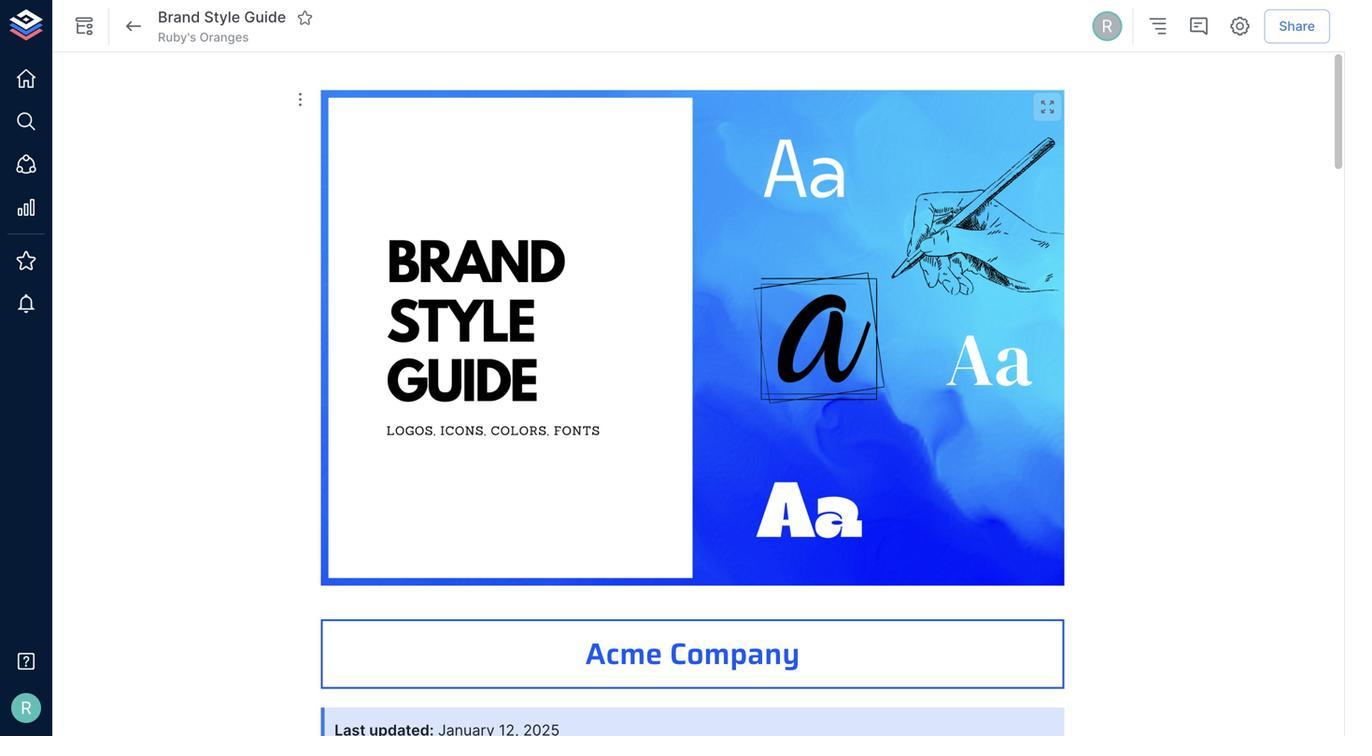 Task type: locate. For each thing, give the bounding box(es) containing it.
0 vertical spatial r
[[1102, 16, 1113, 36]]

acme company
[[586, 630, 800, 677]]

show wiki image
[[73, 15, 95, 37]]

0 horizontal spatial r button
[[6, 688, 47, 729]]

0 vertical spatial r button
[[1090, 8, 1125, 44]]

r button
[[1090, 8, 1125, 44], [6, 688, 47, 729]]

1 horizontal spatial r button
[[1090, 8, 1125, 44]]

share
[[1279, 18, 1316, 34]]

go back image
[[122, 15, 145, 37]]

1 horizontal spatial r
[[1102, 16, 1113, 36]]

acme company link
[[586, 630, 800, 677]]

brand style guide
[[158, 8, 286, 26]]

r
[[1102, 16, 1113, 36], [21, 698, 32, 718]]

1 vertical spatial r
[[21, 698, 32, 718]]



Task type: describe. For each thing, give the bounding box(es) containing it.
style
[[204, 8, 240, 26]]

ruby's oranges link
[[158, 29, 249, 46]]

ruby's
[[158, 30, 196, 44]]

ruby's oranges
[[158, 30, 249, 44]]

share button
[[1264, 9, 1330, 43]]

settings image
[[1229, 15, 1251, 37]]

comments image
[[1188, 15, 1210, 37]]

0 horizontal spatial r
[[21, 698, 32, 718]]

acme
[[586, 630, 663, 677]]

favorite image
[[296, 9, 313, 26]]

brand
[[158, 8, 200, 26]]

table of contents image
[[1147, 15, 1169, 37]]

oranges
[[200, 30, 249, 44]]

company
[[670, 630, 800, 677]]

1 vertical spatial r button
[[6, 688, 47, 729]]

guide
[[244, 8, 286, 26]]



Task type: vqa. For each thing, say whether or not it's contained in the screenshot.
Brand
yes



